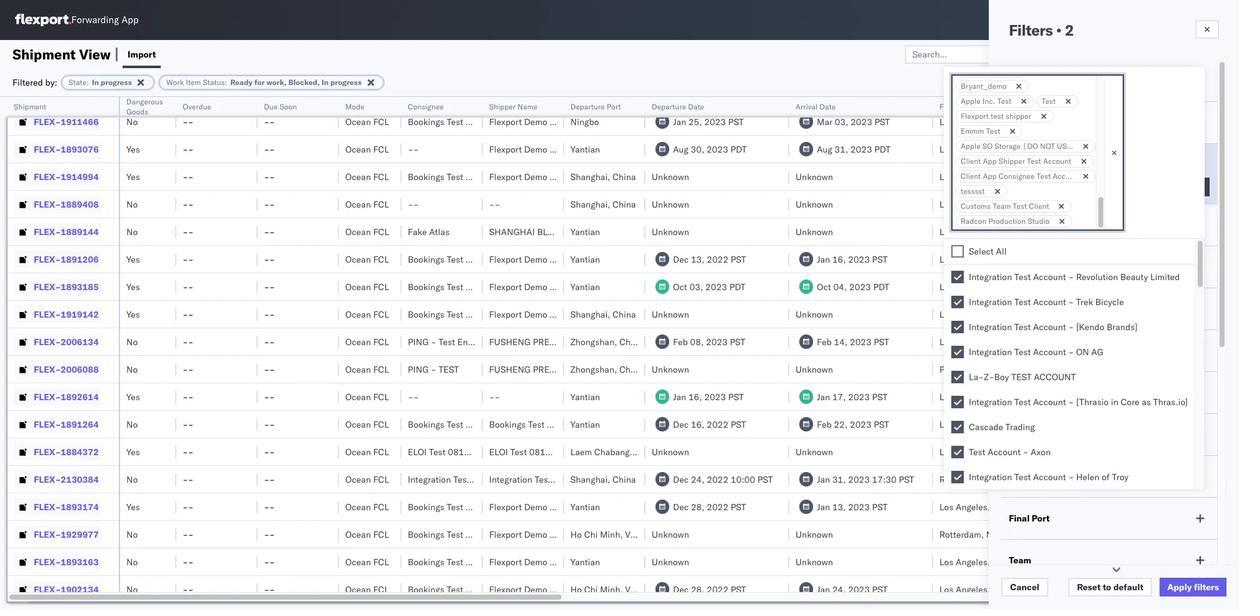 Task type: describe. For each thing, give the bounding box(es) containing it.
1 horizontal spatial jan 17, 2023 pst
[[1021, 254, 1092, 265]]

ca for flex-1815384
[[993, 89, 1004, 100]]

2 progress from the left
[[330, 77, 362, 87]]

oct for oct 03, 2023 pdt
[[673, 281, 687, 292]]

1 horizontal spatial 17,
[[1036, 254, 1050, 265]]

9 flexport demo shipper co. from the top
[[489, 556, 595, 568]]

0 horizontal spatial 13,
[[691, 254, 705, 265]]

zhongshan, china for ping - test
[[571, 364, 643, 375]]

long beach, california for jan
[[940, 446, 1030, 458]]

reset to default button
[[1068, 578, 1152, 597]]

fcl for flex-1892614
[[373, 391, 389, 403]]

1 progress from the left
[[101, 77, 132, 87]]

integration test account - helen of troy
[[969, 472, 1129, 483]]

departure date button
[[646, 99, 777, 112]]

bookings test shipper china
[[489, 419, 603, 430]]

10 destinatio from the top
[[1202, 556, 1239, 568]]

ocean for 1919142
[[345, 309, 371, 320]]

31, for jan
[[832, 474, 846, 485]]

resize handle column header for dangerous goods
[[161, 97, 176, 609]]

departure down la-z-boy test account
[[1009, 387, 1052, 399]]

23,
[[1036, 419, 1050, 430]]

fcl for flex-2006088
[[373, 364, 389, 375]]

1 vertical spatial jan 17, 2023 pst
[[817, 391, 888, 403]]

flex-1815384 button
[[14, 85, 101, 103]]

feb 02, 2023 pst for pst
[[1021, 116, 1093, 127]]

02, for mar 03, 2023 pst
[[1038, 116, 1052, 127]]

co. for jan 25, 2023 pst
[[583, 116, 595, 127]]

filtered by:
[[13, 77, 57, 88]]

ocean for 1891206
[[345, 254, 371, 265]]

angeles, for flex-1815384
[[956, 89, 990, 100]]

due
[[264, 102, 278, 111]]

ocean fcl for flex-1893185
[[345, 281, 389, 292]]

fcl for flex-1893076
[[373, 144, 389, 155]]

consignee for flex-1891206
[[466, 254, 508, 265]]

13 resize handle column header from the left
[[1181, 97, 1196, 609]]

flexport demo shipper co. for dec 13, 2022 pst
[[489, 254, 595, 265]]

1893174
[[61, 501, 99, 513]]

1 horizontal spatial arrival date
[[1009, 471, 1060, 482]]

forwarding
[[71, 14, 119, 26]]

los for flex-1902134
[[940, 584, 954, 595]]

(vietnam) for los angeles, ca
[[583, 584, 626, 595]]

1 horizontal spatial final
[[1009, 513, 1030, 524]]

1 vertical spatial team
[[1009, 555, 1031, 566]]

atlas
[[429, 226, 450, 237]]

dec 09, 2022 pst
[[673, 89, 746, 100]]

ocean for 1893174
[[345, 501, 371, 513]]

bluetech
[[537, 226, 582, 237]]

oct for oct 04, 2023 pdt
[[817, 281, 831, 292]]

co. for aug 30, 2023 pdt
[[583, 144, 595, 155]]

ocean fcl for flex-1892614
[[345, 391, 389, 403]]

2 081801 from the left
[[529, 446, 562, 458]]

pdt for aug 30, 2023 pdt
[[731, 144, 747, 155]]

in
[[1111, 397, 1119, 408]]

due soon
[[264, 102, 297, 111]]

destinatio for dec 30, 2022 pst
[[1202, 89, 1239, 100]]

jan 09, 2023 pst
[[1021, 199, 1092, 210]]

port inside button
[[607, 102, 621, 111]]

shipment view
[[13, 45, 111, 63]]

yantian for jan 16, 2023 pst
[[571, 391, 600, 403]]

0 horizontal spatial test
[[439, 364, 459, 375]]

feb 06, 2023 pst
[[1021, 309, 1093, 320]]

yes for flex-1893174
[[126, 501, 140, 513]]

trek
[[1076, 297, 1093, 308]]

goods
[[126, 107, 148, 116]]

select all
[[969, 246, 1007, 257]]

flex-1893174
[[34, 501, 99, 513]]

container numbers button
[[1115, 94, 1184, 117]]

2 eloi test 081801 from the left
[[489, 446, 562, 458]]

helen
[[1076, 472, 1100, 483]]

dec 13, 2022 pst
[[673, 254, 746, 265]]

test
[[991, 111, 1004, 121]]

date up mar
[[820, 102, 836, 111]]

fcl for flex-1891264
[[373, 419, 389, 430]]

angeles, for flex-1914994
[[956, 171, 990, 182]]

bicu1234565, demu123256
[[1121, 116, 1239, 127]]

flex- for 2130384
[[34, 474, 61, 485]]

2 eloi from the left
[[489, 446, 508, 458]]

thailand
[[635, 446, 669, 458]]

4 destinatio from the top
[[1202, 309, 1239, 320]]

flex-2006088
[[34, 364, 99, 375]]

consignee button
[[402, 99, 470, 112]]

no for flex-2006088
[[126, 364, 138, 375]]

yes for flex-1893185
[[126, 281, 140, 292]]

jan 25, 2023 pst
[[673, 116, 744, 127]]

7 co. from the top
[[583, 309, 595, 320]]

jun 19, 2023 pdt
[[1021, 474, 1093, 485]]

los for flex-1891264
[[940, 419, 954, 430]]

flex-1891264 button
[[14, 416, 101, 433]]

bicycle
[[1096, 297, 1124, 308]]

fusheng precision co., ltd for ping - test
[[489, 364, 617, 375]]

3 resize handle column header from the left
[[243, 97, 258, 609]]

1 : from the left
[[86, 77, 89, 87]]

inc.
[[983, 96, 996, 106]]

los for flex-1919142
[[940, 309, 954, 320]]

25,
[[689, 116, 702, 127]]

9 co. from the top
[[583, 556, 595, 568]]

10:00
[[731, 474, 755, 485]]

angeles, for flex-2006134
[[956, 336, 990, 348]]

app for client app shipper test account
[[983, 156, 997, 166]]

bookings for flex-1893163
[[408, 556, 445, 568]]

all
[[996, 246, 1007, 257]]

flex- for 1914994
[[34, 171, 61, 182]]

1 vertical spatial final port
[[1009, 513, 1050, 524]]

state for state : in progress
[[69, 77, 86, 87]]

feb left 22,
[[817, 419, 832, 430]]

0 horizontal spatial jan 13, 2023 pst
[[817, 501, 888, 513]]

0 vertical spatial co.,
[[584, 226, 602, 237]]

0 horizontal spatial 17,
[[832, 391, 846, 403]]

flex-1893076
[[34, 144, 99, 155]]

9 yantian from the top
[[571, 556, 600, 568]]

0 vertical spatial team
[[993, 201, 1011, 211]]

nov 20, 2023 pst
[[1021, 281, 1094, 292]]

4 co. from the top
[[583, 171, 595, 182]]

container numbers
[[1121, 97, 1155, 116]]

16, up oct 04, 2023 pdt
[[832, 254, 846, 265]]

Search Shipments (/) text field
[[1000, 11, 1120, 29]]

client for client app consignee test account
[[961, 171, 981, 181]]

bookings for flex-1891206
[[408, 254, 445, 265]]

os
[[1204, 15, 1216, 24]]

precision for ping - test
[[533, 364, 579, 375]]

los for flex-1893163
[[940, 556, 954, 568]]

core
[[1121, 397, 1140, 408]]

client for client name
[[1009, 159, 1034, 170]]

pdt for oct 04, 2023 pdt
[[873, 281, 890, 292]]

shipper for flex-1929977
[[550, 529, 581, 540]]

mode button
[[339, 99, 389, 112]]

cascade
[[969, 422, 1003, 433]]

shipper for flex-1919142
[[550, 309, 581, 320]]

feb for flex-1919142
[[1021, 309, 1036, 320]]

date down account
[[1054, 387, 1074, 399]]

ocean for 1911466
[[345, 116, 371, 127]]

flexport demo shipper co. for aug 30, 2023 pdt
[[489, 144, 595, 155]]

flex- for 1893185
[[34, 281, 61, 292]]

jan 27, 2023 pst
[[1021, 446, 1092, 458]]

fcl for flex-1911466
[[373, 116, 389, 127]]

ho for los angeles, ca
[[571, 584, 582, 595]]

shipper inside button
[[489, 102, 516, 111]]

fcl for flex-1893185
[[373, 281, 389, 292]]

1884372
[[61, 446, 99, 458]]

dec for jan 31, 2023 17:30 pst
[[673, 474, 689, 485]]

date inside quoted delivery date
[[1021, 107, 1037, 116]]

1893185
[[61, 281, 99, 292]]

emmm
[[961, 126, 984, 136]]

2 horizontal spatial 13,
[[1036, 226, 1050, 237]]

flex-1929977 button
[[14, 526, 101, 543]]

[thrasio
[[1076, 397, 1109, 408]]

flex-1919142 button
[[14, 306, 101, 323]]

1891264
[[61, 419, 99, 430]]

feb for flex-1902134
[[1021, 584, 1036, 595]]

ping - test entity
[[408, 336, 481, 348]]

date up 25,
[[688, 102, 704, 111]]

6 destinatio from the top
[[1202, 364, 1239, 375]]

ready
[[230, 77, 253, 87]]

1 horizontal spatial jan 16, 2023 pst
[[817, 254, 888, 265]]

0 horizontal spatial jan 16, 2023 pst
[[673, 391, 744, 403]]

vessel
[[1009, 303, 1036, 315]]

27, for long beach, california
[[1036, 446, 1050, 458]]

02, for aug 31, 2023 pdt
[[1038, 144, 1052, 155]]

client up studio at the right top
[[1029, 201, 1049, 211]]

flex-1889144 button
[[14, 223, 101, 241]]

shipper for flex-1891264
[[547, 419, 578, 430]]

mar
[[817, 116, 833, 127]]

name inside button
[[518, 102, 537, 111]]

19,
[[1037, 474, 1050, 485]]

flex-1929977
[[34, 529, 99, 540]]

los for flex-1893174
[[940, 501, 954, 513]]

30, up mar 03, 2023 pst
[[835, 89, 849, 100]]

apply filters
[[1168, 582, 1219, 593]]

16, up dec 16, 2022 pst
[[689, 391, 702, 403]]

axon
[[1031, 447, 1051, 458]]

limited
[[1151, 272, 1180, 283]]

ocean fcl for flex-1891206
[[345, 254, 389, 265]]

z-
[[984, 372, 994, 383]]

beach, for nov 20, 2023 pst
[[961, 281, 989, 292]]

zhongshan, for ping - test entity
[[571, 336, 617, 348]]

flexport demo shipper (vietnam) for rotterdam, netherlands
[[489, 529, 626, 540]]

by:
[[45, 77, 57, 88]]

2 vertical spatial arrival
[[1009, 471, 1038, 482]]

shanghai, china for jan 30, 2023 pst
[[571, 171, 636, 182]]

bookings test consignee for flex-1891264
[[408, 419, 508, 430]]

ocean for 1892614
[[345, 391, 371, 403]]

date right jun
[[1040, 471, 1060, 482]]

soon
[[280, 102, 297, 111]]

2022 for feb 22, 2023 pst
[[707, 419, 729, 430]]

ningbo
[[571, 116, 599, 127]]

work,
[[267, 77, 287, 87]]

consignee for flex-1893174
[[466, 501, 508, 513]]

flex-1892614 button
[[14, 388, 101, 406]]

ltd for test
[[602, 364, 617, 375]]

integration test account - trek bicycle
[[969, 297, 1124, 308]]

ocean fcl for flex-1902134
[[345, 584, 389, 595]]

30, down 19,
[[1036, 501, 1050, 513]]

1 horizontal spatial shipper name
[[1009, 220, 1068, 231]]

bookings for flex-1815384
[[408, 89, 445, 100]]

integration test account - [thrasio in core as thras.io]
[[969, 397, 1188, 408]]

los angeles, ca for 1911466
[[940, 116, 1004, 127]]

ocean fcl for flex-2006134
[[345, 336, 389, 348]]

shipper name inside shipper name button
[[489, 102, 537, 111]]

cascade trading
[[969, 422, 1035, 433]]

jan 31, 2023 17:30 pst
[[817, 474, 914, 485]]

pdt for jun 19, 2023 pdt
[[1077, 474, 1093, 485]]

bookings for flex-1893174
[[408, 501, 445, 513]]

customs
[[961, 201, 991, 211]]

final port button
[[933, 99, 1002, 112]]

1 horizontal spatial test
[[1012, 372, 1032, 383]]

china for flex-1919142
[[613, 309, 636, 320]]

partner
[[1202, 102, 1228, 111]]

integration for integration test account - [thrasio in core as thras.io]
[[969, 397, 1012, 408]]

flex-1891206 button
[[14, 251, 101, 268]]

feb left 14,
[[817, 336, 832, 348]]

feb 16, 2023 pst
[[1021, 584, 1093, 595]]

view
[[79, 45, 111, 63]]

mode inside 'button'
[[345, 102, 365, 111]]

48
[[1023, 181, 1034, 193]]

bookings for flex-1902134
[[408, 584, 445, 595]]

ocean for 1815384
[[345, 89, 371, 100]]

•
[[1056, 21, 1062, 39]]

apple inc. test
[[961, 96, 1012, 106]]

09, for 2022
[[691, 89, 705, 100]]

bookings test consignee for flex-1902134
[[408, 584, 508, 595]]

quoted
[[1021, 97, 1046, 106]]

1 in from the left
[[92, 77, 99, 87]]

yantian for dec 09, 2022 pst
[[571, 89, 600, 100]]

2 : from the left
[[225, 77, 227, 87]]

16, up dec 24, 2022 10:00 pst at right bottom
[[691, 419, 705, 430]]

departure up la-z-boy test account
[[1009, 345, 1052, 357]]

flex-1902134
[[34, 584, 99, 595]]

2021 demo
[[961, 66, 1001, 76]]

2130384
[[61, 474, 99, 485]]

cancel button
[[1002, 578, 1048, 597]]

consignee inside button
[[408, 102, 444, 111]]

destinatio for oct 04, 2023 pdt
[[1202, 281, 1239, 292]]

departure inside button
[[571, 102, 605, 111]]

1 eloi from the left
[[408, 446, 427, 458]]

fcl for flex-1893174
[[373, 501, 389, 513]]

flex- for 1892614
[[34, 391, 61, 403]]



Task type: vqa. For each thing, say whether or not it's contained in the screenshot.
WorkView
no



Task type: locate. For each thing, give the bounding box(es) containing it.
no up 'goods'
[[126, 89, 138, 100]]

no for flex-2130384
[[126, 474, 138, 485]]

1 ho from the top
[[571, 529, 582, 540]]

3 ca from the top
[[993, 144, 1004, 155]]

3 co. from the top
[[583, 144, 595, 155]]

final port up feb 28, 2023 pst
[[1009, 513, 1050, 524]]

16 fcl from the top
[[373, 501, 389, 513]]

dangerous goods button
[[120, 94, 172, 117]]

7 destinatio from the top
[[1202, 391, 1239, 403]]

flex- inside 'button'
[[34, 144, 61, 155]]

feb left reset
[[1021, 584, 1036, 595]]

integration for integration test account - helen of troy
[[969, 472, 1012, 483]]

feb down quoted
[[1021, 116, 1036, 127]]

apply
[[1168, 582, 1192, 593]]

date
[[688, 102, 704, 111], [820, 102, 836, 111], [1021, 107, 1037, 116], [1054, 387, 1074, 399], [1040, 471, 1060, 482]]

1 vertical spatial jan 13, 2023 pst
[[817, 501, 888, 513]]

feb 02, 2023 pst down delivery
[[1021, 116, 1093, 127]]

flex-1914994
[[34, 171, 99, 182]]

ocean fcl for flex-1889144
[[345, 226, 389, 237]]

2 nov from the top
[[1021, 281, 1036, 292]]

yantian for oct 03, 2023 pdt
[[571, 281, 600, 292]]

1 vertical spatial rotterdam, netherlands
[[940, 529, 1035, 540]]

0 horizontal spatial departure date
[[652, 102, 704, 111]]

1 vertical spatial final
[[1009, 513, 1030, 524]]

1 oct from the left
[[673, 281, 687, 292]]

1 vertical spatial flexport demo shipper (vietnam)
[[489, 584, 626, 595]]

5 ocean from the top
[[345, 199, 371, 210]]

6 los from the top
[[940, 226, 954, 237]]

final left apple inc. test at the top of page
[[940, 102, 956, 111]]

feb 27, 2023 pst for los angeles, ca
[[1021, 336, 1093, 348]]

7 flex- from the top
[[34, 254, 61, 265]]

progress up dangerous
[[101, 77, 132, 87]]

shipper for flex-1891206
[[550, 254, 581, 265]]

flexport. image
[[15, 14, 71, 26]]

1 dec 28, 2022 pst from the top
[[673, 501, 746, 513]]

flex- for 1902134
[[34, 584, 61, 595]]

12 ocean fcl from the top
[[345, 391, 389, 403]]

app for client app consignee test account
[[983, 171, 997, 181]]

departure up 'jan 25, 2023 pst'
[[652, 102, 686, 111]]

flex- up flex-1929977 button
[[34, 501, 61, 513]]

pdt down dec 13, 2022 pst
[[730, 281, 746, 292]]

departure port inside button
[[571, 102, 621, 111]]

4 resize handle column header from the left
[[324, 97, 339, 609]]

1 vertical spatial mode
[[1009, 117, 1032, 128]]

: up "1815384"
[[86, 77, 89, 87]]

6 no from the top
[[126, 364, 138, 375]]

1 vertical spatial vietnam
[[625, 584, 658, 595]]

final down jun
[[1009, 513, 1030, 524]]

resize handle column header for final port
[[1000, 97, 1015, 609]]

nov left 20, on the right
[[1021, 281, 1036, 292]]

reset
[[1077, 582, 1101, 593]]

4 ocean fcl from the top
[[345, 171, 389, 182]]

fcl for flex-2130384
[[373, 474, 389, 485]]

flex-1891264
[[34, 419, 99, 430]]

zhongshan, china
[[571, 336, 643, 348], [571, 364, 643, 375]]

nov 28, 2022 pst
[[1021, 89, 1094, 100]]

0 vertical spatial 03,
[[835, 116, 848, 127]]

yes right '1893174'
[[126, 501, 140, 513]]

0 horizontal spatial :
[[86, 77, 89, 87]]

arrival inside button
[[796, 102, 818, 111]]

demo for 1914994
[[524, 171, 547, 182]]

app down so
[[983, 156, 997, 166]]

demo for 1911466
[[524, 116, 547, 127]]

minh,
[[600, 529, 623, 540], [600, 584, 623, 595]]

0 vertical spatial departure date
[[652, 102, 704, 111]]

19 ocean fcl from the top
[[345, 584, 389, 595]]

jan 30, 2023 pst for yantian
[[1021, 501, 1092, 513]]

5 integration from the top
[[969, 397, 1012, 408]]

2 ho chi minh, vietnam from the top
[[571, 584, 658, 595]]

0 vertical spatial app
[[121, 14, 139, 26]]

0 horizontal spatial oct
[[673, 281, 687, 292]]

0 vertical spatial california
[[991, 281, 1030, 292]]

03, for mar
[[835, 116, 848, 127]]

15 ocean fcl from the top
[[345, 474, 389, 485]]

1 resize handle column header from the left
[[104, 97, 119, 609]]

jan 30, 2023 pst down client name
[[1021, 171, 1092, 182]]

1 horizontal spatial oct
[[817, 281, 831, 292]]

1 horizontal spatial eloi test 081801
[[489, 446, 562, 458]]

state up "1815384"
[[69, 77, 86, 87]]

feb 02, 2023 pst up client name
[[1021, 144, 1093, 155]]

0 horizontal spatial eloi
[[408, 446, 427, 458]]

arrival date down axon
[[1009, 471, 1060, 482]]

mar 03, 2023 pst
[[817, 116, 890, 127]]

import
[[128, 48, 156, 60]]

2 flexport demo shipper (vietnam) from the top
[[489, 584, 626, 595]]

yes right 1893185
[[126, 281, 140, 292]]

30, down 25,
[[691, 144, 704, 155]]

feb for flex-1893076
[[1021, 144, 1036, 155]]

feb left 08,
[[673, 336, 688, 348]]

feb left 06,
[[1021, 309, 1036, 320]]

2 ca from the top
[[993, 116, 1004, 127]]

consignee for flex-1929977
[[466, 529, 508, 540]]

flex-1889408
[[34, 199, 99, 210]]

bookings for flex-1914994
[[408, 171, 445, 182]]

departure date inside departure date button
[[652, 102, 704, 111]]

1 horizontal spatial aug
[[817, 144, 832, 155]]

flex- up "flex-1892614" button
[[34, 364, 61, 375]]

ca for flex-2006134
[[993, 336, 1004, 348]]

-
[[183, 89, 188, 100], [188, 89, 194, 100], [264, 89, 269, 100], [269, 89, 275, 100], [183, 116, 188, 127], [188, 116, 194, 127], [264, 116, 269, 127], [269, 116, 275, 127], [183, 144, 188, 155], [188, 144, 194, 155], [264, 144, 269, 155], [269, 144, 275, 155], [408, 144, 413, 155], [413, 144, 419, 155], [183, 171, 188, 182], [188, 171, 194, 182], [264, 171, 269, 182], [269, 171, 275, 182], [183, 199, 188, 210], [188, 199, 194, 210], [264, 199, 269, 210], [269, 199, 275, 210], [408, 199, 413, 210], [413, 199, 419, 210], [489, 199, 495, 210], [495, 199, 500, 210], [183, 226, 188, 237], [188, 226, 194, 237], [264, 226, 269, 237], [269, 226, 275, 237], [183, 254, 188, 265], [188, 254, 194, 265], [264, 254, 269, 265], [269, 254, 275, 265], [1069, 272, 1074, 283], [183, 281, 188, 292], [188, 281, 194, 292], [264, 281, 269, 292], [269, 281, 275, 292], [1069, 297, 1074, 308], [183, 309, 188, 320], [188, 309, 194, 320], [264, 309, 269, 320], [269, 309, 275, 320], [1069, 322, 1074, 333], [183, 336, 188, 348], [188, 336, 194, 348], [264, 336, 269, 348], [269, 336, 275, 348], [431, 336, 436, 348], [1069, 347, 1074, 358], [183, 364, 188, 375], [188, 364, 194, 375], [264, 364, 269, 375], [269, 364, 275, 375], [431, 364, 436, 375], [183, 391, 188, 403], [188, 391, 194, 403], [264, 391, 269, 403], [269, 391, 275, 403], [408, 391, 413, 403], [413, 391, 419, 403], [489, 391, 495, 403], [495, 391, 500, 403], [1069, 397, 1074, 408], [183, 419, 188, 430], [188, 419, 194, 430], [264, 419, 269, 430], [269, 419, 275, 430], [183, 446, 188, 458], [188, 446, 194, 458], [264, 446, 269, 458], [269, 446, 275, 458], [1023, 447, 1029, 458], [1069, 472, 1074, 483], [183, 474, 188, 485], [188, 474, 194, 485], [264, 474, 269, 485], [269, 474, 275, 485], [183, 501, 188, 513], [188, 501, 194, 513], [264, 501, 269, 513], [269, 501, 275, 513], [183, 529, 188, 540], [188, 529, 194, 540], [264, 529, 269, 540], [269, 529, 275, 540], [183, 556, 188, 568], [188, 556, 194, 568], [264, 556, 269, 568], [269, 556, 275, 568], [183, 584, 188, 595], [188, 584, 194, 595], [264, 584, 269, 595], [269, 584, 275, 595]]

0 vertical spatial ping
[[408, 336, 429, 348]]

progress up mode 'button'
[[330, 77, 362, 87]]

0 vertical spatial 27,
[[1038, 336, 1052, 348]]

5 no from the top
[[126, 336, 138, 348]]

2022 for jan 24, 2023 pst
[[707, 584, 729, 595]]

no right '1893163'
[[126, 556, 138, 568]]

netherlands down test account - axon
[[986, 474, 1035, 485]]

11 fcl from the top
[[373, 364, 389, 375]]

forwarding app link
[[15, 14, 139, 26]]

1911466
[[61, 116, 99, 127]]

yes right 1914994
[[126, 171, 140, 182]]

shipper for flex-1893174
[[550, 501, 581, 513]]

1 vertical spatial beach,
[[961, 446, 989, 458]]

8 los angeles, ca from the top
[[940, 309, 1004, 320]]

no right 1889144 on the left of the page
[[126, 226, 138, 237]]

2 beach, from the top
[[961, 446, 989, 458]]

demo
[[981, 66, 1001, 76], [524, 89, 547, 100], [524, 116, 547, 127], [524, 144, 547, 155], [524, 171, 547, 182], [524, 254, 547, 265], [524, 281, 547, 292], [524, 309, 547, 320], [524, 501, 547, 513], [524, 529, 547, 540], [524, 556, 547, 568], [524, 584, 547, 595]]

feb
[[1021, 116, 1036, 127], [1021, 144, 1036, 155], [1021, 309, 1036, 320], [673, 336, 688, 348], [817, 336, 832, 348], [1021, 336, 1036, 348], [1021, 364, 1036, 375], [817, 419, 832, 430], [1021, 529, 1036, 540], [1021, 584, 1036, 595]]

5 ca from the top
[[993, 199, 1004, 210]]

account for on
[[1033, 347, 1066, 358]]

chi for rotterdam, netherlands
[[584, 529, 598, 540]]

7 resize handle column header from the left
[[549, 97, 564, 609]]

22,
[[834, 419, 848, 430]]

yes right '1891206'
[[126, 254, 140, 265]]

5 bookings test consignee from the top
[[408, 281, 508, 292]]

2 vertical spatial app
[[983, 171, 997, 181]]

chabang,
[[594, 446, 633, 458]]

13 angeles, from the top
[[956, 556, 990, 568]]

1 horizontal spatial 03,
[[835, 116, 848, 127]]

0 vertical spatial beach,
[[961, 281, 989, 292]]

ocean fcl for flex-2006088
[[345, 364, 389, 375]]

consignee for flex-1891264
[[466, 419, 508, 430]]

default
[[1114, 582, 1144, 593]]

blocked,
[[288, 77, 320, 87]]

apple for apple inc. test
[[961, 96, 981, 106]]

1 vertical spatial departure port
[[1009, 345, 1072, 357]]

1 vertical spatial arrival date
[[1009, 471, 1060, 482]]

1 horizontal spatial in
[[322, 77, 329, 87]]

feb down integration test account - [kendo brands]
[[1021, 336, 1036, 348]]

pdt up feb 14, 2023 pst
[[873, 281, 890, 292]]

netherlands for jun 19, 2023 pdt
[[986, 474, 1035, 485]]

flex-1911466 button
[[14, 113, 101, 130]]

1 vertical spatial arrival
[[1009, 429, 1038, 440]]

09, up 25,
[[691, 89, 705, 100]]

1 vertical spatial california
[[991, 446, 1030, 458]]

co. for dec 13, 2022 pst
[[583, 254, 595, 265]]

12 los from the top
[[940, 501, 954, 513]]

2 vertical spatial co.,
[[581, 364, 599, 375]]

0 horizontal spatial aug
[[673, 144, 689, 155]]

dec 04, 2023 pst
[[1021, 391, 1094, 403]]

jan 17, 2023 pst up integration test account - revolution beauty limited
[[1021, 254, 1092, 265]]

no for flex-1889144
[[126, 226, 138, 237]]

0 vertical spatial (vietnam)
[[583, 529, 626, 540]]

aug down 25,
[[673, 144, 689, 155]]

(vietnam) for rotterdam, netherlands
[[583, 529, 626, 540]]

1 bookings test consignee from the top
[[408, 89, 508, 100]]

27, for phoenix
[[1038, 364, 1052, 375]]

apple down emmm
[[961, 141, 981, 151]]

1 vertical spatial jan 16, 2023 pst
[[673, 391, 744, 403]]

0 horizontal spatial arrival date
[[796, 102, 836, 111]]

final
[[940, 102, 956, 111], [1009, 513, 1030, 524]]

filters
[[1009, 21, 1053, 39]]

flexport for 1891206
[[489, 254, 522, 265]]

4 los angeles, ca from the top
[[940, 171, 1004, 182]]

flex-2006134 button
[[14, 333, 101, 351]]

ping for ping - test entity
[[408, 336, 429, 348]]

jan 16, 2023 pst up dec 16, 2022 pst
[[673, 391, 744, 403]]

8 yes from the top
[[126, 501, 140, 513]]

flex- down flex-1893163 button
[[34, 584, 61, 595]]

3 angeles, from the top
[[956, 144, 990, 155]]

16 flex- from the top
[[34, 501, 61, 513]]

bookings test consignee for flex-1929977
[[408, 529, 508, 540]]

apple for apple so storage (do not use)
[[961, 141, 981, 151]]

11 ocean from the top
[[345, 364, 371, 375]]

2 resize handle column header from the left
[[161, 97, 176, 609]]

10 ca from the top
[[993, 391, 1004, 403]]

zhongshan, for ping - test
[[571, 364, 617, 375]]

ho chi minh, vietnam for rotterdam, netherlands
[[571, 529, 658, 540]]

1 shanghai, china from the top
[[571, 171, 636, 182]]

0 vertical spatial departure port
[[571, 102, 621, 111]]

11 no from the top
[[126, 584, 138, 595]]

1 horizontal spatial eloi
[[489, 446, 508, 458]]

flex- down flex-1884372 button
[[34, 474, 61, 485]]

17, up 20, on the right
[[1036, 254, 1050, 265]]

yes for flex-1919142
[[126, 309, 140, 320]]

31, down mar 03, 2023 pst
[[835, 144, 848, 155]]

1891206
[[61, 254, 99, 265]]

0 vertical spatial precision
[[533, 336, 579, 348]]

1 vertical spatial long
[[940, 446, 959, 458]]

1 vertical spatial fusheng
[[489, 364, 531, 375]]

1 horizontal spatial jan 13, 2023 pst
[[1021, 226, 1092, 237]]

feb for flex-1929977
[[1021, 529, 1036, 540]]

flex- inside "button"
[[34, 281, 61, 292]]

1 jan 30, 2023 pst from the top
[[1021, 171, 1092, 182]]

apply filters button
[[1160, 578, 1227, 597]]

1 vertical spatial shipment
[[14, 102, 46, 111]]

feb 02, 2023 pst
[[1021, 116, 1093, 127], [1021, 144, 1093, 155]]

1 horizontal spatial mode
[[1009, 117, 1032, 128]]

1 vertical spatial departure date
[[1009, 387, 1074, 399]]

long beach, california down select
[[940, 281, 1030, 292]]

9 flex- from the top
[[34, 309, 61, 320]]

jan 23, 2023 pst
[[1021, 419, 1092, 430]]

2 california from the top
[[991, 446, 1030, 458]]

fusheng for ping - test
[[489, 364, 531, 375]]

yantian for dec 13, 2022 pst
[[571, 254, 600, 265]]

2 flex- from the top
[[34, 116, 61, 127]]

1 vertical spatial 09,
[[1036, 199, 1050, 210]]

24, for 2022
[[691, 474, 705, 485]]

jan 17, 2023 pst
[[1021, 254, 1092, 265], [817, 391, 888, 403]]

0 vertical spatial fusheng precision co., ltd
[[489, 336, 617, 348]]

2 02, from the top
[[1038, 144, 1052, 155]]

1 angeles, from the top
[[956, 89, 990, 100]]

long beach, california
[[940, 281, 1030, 292], [940, 446, 1030, 458]]

7 ocean fcl from the top
[[345, 254, 389, 265]]

--
[[183, 89, 194, 100], [264, 89, 275, 100], [183, 116, 194, 127], [264, 116, 275, 127], [183, 144, 194, 155], [264, 144, 275, 155], [408, 144, 419, 155], [183, 171, 194, 182], [264, 171, 275, 182], [183, 199, 194, 210], [264, 199, 275, 210], [408, 199, 419, 210], [489, 199, 500, 210], [183, 226, 194, 237], [264, 226, 275, 237], [183, 254, 194, 265], [264, 254, 275, 265], [183, 281, 194, 292], [264, 281, 275, 292], [183, 309, 194, 320], [264, 309, 275, 320], [183, 336, 194, 348], [264, 336, 275, 348], [183, 364, 194, 375], [264, 364, 275, 375], [183, 391, 194, 403], [264, 391, 275, 403], [408, 391, 419, 403], [489, 391, 500, 403], [183, 419, 194, 430], [264, 419, 275, 430], [183, 446, 194, 458], [264, 446, 275, 458], [183, 474, 194, 485], [264, 474, 275, 485], [183, 501, 194, 513], [264, 501, 275, 513], [183, 529, 194, 540], [264, 529, 275, 540], [183, 556, 194, 568], [264, 556, 275, 568], [183, 584, 194, 595], [264, 584, 275, 595]]

0 vertical spatial zhongshan,
[[571, 336, 617, 348]]

departure port button
[[564, 99, 633, 112]]

team
[[993, 201, 1011, 211], [1009, 555, 1031, 566]]

0 horizontal spatial progress
[[101, 77, 132, 87]]

2 ocean from the top
[[345, 116, 371, 127]]

flex- up flex-1919142 button
[[34, 281, 61, 292]]

1 horizontal spatial departure date
[[1009, 387, 1074, 399]]

los for flex-1911466
[[940, 116, 954, 127]]

california up the "vessel"
[[991, 281, 1030, 292]]

1 vertical spatial chi
[[584, 584, 598, 595]]

los angeles, ca for 1889144
[[940, 226, 1004, 237]]

1 aug from the left
[[673, 144, 689, 155]]

0 horizontal spatial 24,
[[691, 474, 705, 485]]

final inside button
[[940, 102, 956, 111]]

ocean fcl for flex-1919142
[[345, 309, 389, 320]]

10 flex- from the top
[[34, 336, 61, 348]]

31, for aug
[[835, 144, 848, 155]]

2 no from the top
[[126, 116, 138, 127]]

shipment for shipment
[[14, 102, 46, 111]]

1 horizontal spatial 13,
[[832, 501, 846, 513]]

1 vertical spatial 17,
[[832, 391, 846, 403]]

flex- down the flex-1891264 button
[[34, 446, 61, 458]]

app right forwarding in the top left of the page
[[121, 14, 139, 26]]

1 vertical spatial nov
[[1021, 281, 1036, 292]]

ca for flex-1919142
[[993, 309, 1004, 320]]

8 ca from the top
[[993, 309, 1004, 320]]

no for flex-1911466
[[126, 116, 138, 127]]

0 horizontal spatial state
[[69, 77, 86, 87]]

1892614
[[61, 391, 99, 403]]

departure up ningbo in the left of the page
[[571, 102, 605, 111]]

app up tesssst
[[983, 171, 997, 181]]

0 vertical spatial arrival
[[796, 102, 818, 111]]

flex- for 1893163
[[34, 556, 61, 568]]

1 precision from the top
[[533, 336, 579, 348]]

2 fusheng precision co., ltd from the top
[[489, 364, 617, 375]]

1 destinatio from the top
[[1202, 89, 1239, 100]]

integration test account - revolution beauty limited
[[969, 272, 1180, 283]]

dec for jan 24, 2023 pst
[[673, 584, 689, 595]]

12 angeles, from the top
[[956, 501, 990, 513]]

flex- for 1893174
[[34, 501, 61, 513]]

los angeles, ca for 2006134
[[940, 336, 1004, 348]]

dec 28, 2022 pst
[[673, 501, 746, 513], [673, 584, 746, 595]]

0 vertical spatial rotterdam,
[[940, 474, 984, 485]]

1 vertical spatial long beach, california
[[940, 446, 1030, 458]]

fcl for flex-1919142
[[373, 309, 389, 320]]

yes right 1892614
[[126, 391, 140, 403]]

0 horizontal spatial jan 17, 2023 pst
[[817, 391, 888, 403]]

1 eloi test 081801 from the left
[[408, 446, 480, 458]]

flexport demo shipper co. for dec 28, 2022 pst
[[489, 501, 595, 513]]

of
[[1102, 472, 1110, 483]]

account
[[1034, 372, 1076, 383]]

resize handle column header
[[104, 97, 119, 609], [161, 97, 176, 609], [243, 97, 258, 609], [324, 97, 339, 609], [387, 97, 402, 609], [468, 97, 483, 609], [549, 97, 564, 609], [631, 97, 646, 609], [774, 97, 789, 609], [918, 97, 933, 609], [1000, 97, 1015, 609], [1100, 97, 1115, 609], [1181, 97, 1196, 609]]

2022
[[707, 89, 729, 100], [851, 89, 873, 100], [1055, 89, 1076, 100], [707, 254, 729, 265], [707, 419, 729, 430], [707, 474, 729, 485], [707, 501, 729, 513], [707, 584, 729, 595]]

departure port down integration test account - [kendo brands]
[[1009, 345, 1072, 357]]

jan 24, 2023 pst
[[817, 584, 888, 595]]

jan 30, 2023 pst for shanghai, china
[[1021, 171, 1092, 182]]

02, up client name
[[1038, 144, 1052, 155]]

1 horizontal spatial 04,
[[1039, 391, 1052, 403]]

7 los angeles, ca from the top
[[940, 254, 1004, 265]]

test right boy
[[1012, 372, 1032, 383]]

in up "1815384"
[[92, 77, 99, 87]]

2 rotterdam, from the top
[[940, 529, 984, 540]]

10 angeles, from the top
[[956, 391, 990, 403]]

feb 27, 2023 pst down integration test account - [kendo brands]
[[1021, 336, 1093, 348]]

on
[[1076, 347, 1089, 358]]

no right 2006134
[[126, 336, 138, 348]]

1 vertical spatial shipper name
[[1009, 220, 1068, 231]]

integration for integration test account - revolution beauty limited
[[969, 272, 1012, 283]]

unknown
[[652, 171, 689, 182], [796, 171, 833, 182], [652, 199, 689, 210], [796, 199, 833, 210], [652, 226, 689, 237], [796, 226, 833, 237], [652, 309, 689, 320], [796, 309, 833, 320], [652, 364, 689, 375], [796, 364, 833, 375], [652, 446, 689, 458], [796, 446, 833, 458], [652, 529, 689, 540], [796, 529, 833, 540], [652, 556, 689, 568], [796, 556, 833, 568], [1021, 556, 1058, 568]]

netherlands up cancel
[[986, 529, 1035, 540]]

1 horizontal spatial final port
[[1009, 513, 1050, 524]]

los for flex-1893076
[[940, 144, 954, 155]]

los angeles, ca for 1893174
[[940, 501, 1004, 513]]

3 yes from the top
[[126, 254, 140, 265]]

02, down quoted
[[1038, 116, 1052, 127]]

0 vertical spatial 09,
[[691, 89, 705, 100]]

6 integration from the top
[[969, 472, 1012, 483]]

1 081801 from the left
[[448, 446, 480, 458]]

flex- up the flex-1891264 button
[[34, 391, 61, 403]]

quoted delivery date button
[[1015, 94, 1102, 117]]

Search... text field
[[905, 45, 1041, 63]]

quoted delivery date
[[1021, 97, 1075, 116]]

ca for flex-1889144
[[993, 226, 1004, 237]]

0 vertical spatial ltd
[[605, 226, 620, 237]]

jan 30, 2023 pst down jun 19, 2023 pdt
[[1021, 501, 1092, 513]]

no
[[126, 89, 138, 100], [126, 116, 138, 127], [126, 199, 138, 210], [126, 226, 138, 237], [126, 336, 138, 348], [126, 364, 138, 375], [126, 419, 138, 430], [126, 474, 138, 485], [126, 529, 138, 540], [126, 556, 138, 568], [126, 584, 138, 595]]

5 angeles, from the top
[[956, 199, 990, 210]]

2 ocean fcl from the top
[[345, 116, 389, 127]]

3 yantian from the top
[[571, 226, 600, 237]]

1 vertical spatial jan 30, 2023 pst
[[1021, 501, 1092, 513]]

rotterdam, for jun 19, 2023 pdt
[[940, 474, 984, 485]]

0 vertical spatial 31,
[[835, 144, 848, 155]]

integration
[[969, 272, 1012, 283], [969, 297, 1012, 308], [969, 322, 1012, 333], [969, 347, 1012, 358], [969, 397, 1012, 408], [969, 472, 1012, 483]]

0 vertical spatial ho
[[571, 529, 582, 540]]

fusheng
[[489, 336, 531, 348], [489, 364, 531, 375]]

california down cascade trading
[[991, 446, 1030, 458]]

departure inside button
[[652, 102, 686, 111]]

1 vertical spatial ltd
[[602, 336, 617, 348]]

angeles, for flex-1919142
[[956, 309, 990, 320]]

1 vertical spatial netherlands
[[986, 529, 1035, 540]]

1 shanghai, from the top
[[571, 171, 610, 182]]

arrival down test account - axon
[[1009, 471, 1038, 482]]

filtered
[[13, 77, 43, 88]]

03, right mar
[[835, 116, 848, 127]]

shanghai, china
[[571, 171, 636, 182], [571, 199, 636, 210], [571, 309, 636, 320], [571, 474, 636, 485]]

destinatio for jan 17, 2023 pst
[[1202, 391, 1239, 403]]

test down ping - test entity
[[439, 364, 459, 375]]

feb up client name
[[1021, 144, 1036, 155]]

04, up 14,
[[834, 281, 847, 292]]

flex- for 1815384
[[34, 89, 61, 100]]

1902134
[[61, 584, 99, 595]]

None checkbox
[[952, 321, 964, 333], [952, 396, 964, 409], [952, 471, 964, 484], [952, 321, 964, 333], [952, 396, 964, 409], [952, 471, 964, 484]]

flex- up flex-1889144 button
[[34, 199, 61, 210]]

2 shanghai, from the top
[[571, 199, 610, 210]]

2 flexport demo shipper co. from the top
[[489, 116, 595, 127]]

2023
[[704, 116, 726, 127], [851, 116, 872, 127], [1054, 116, 1076, 127], [707, 144, 728, 155], [851, 144, 872, 155], [1054, 144, 1076, 155], [1052, 171, 1074, 182], [1052, 199, 1074, 210], [1052, 226, 1074, 237], [848, 254, 870, 265], [1052, 254, 1074, 265], [706, 281, 727, 292], [849, 281, 871, 292], [1055, 281, 1076, 292], [1054, 309, 1076, 320], [706, 336, 728, 348], [850, 336, 872, 348], [1054, 336, 1076, 348], [1054, 364, 1076, 375], [704, 391, 726, 403], [848, 391, 870, 403], [1055, 391, 1076, 403], [850, 419, 872, 430], [1052, 419, 1074, 430], [1052, 446, 1074, 458], [848, 474, 870, 485], [1053, 474, 1074, 485], [848, 501, 870, 513], [1052, 501, 1074, 513], [1054, 529, 1076, 540], [848, 584, 870, 595], [1054, 584, 1076, 595]]

16,
[[832, 254, 846, 265], [689, 391, 702, 403], [691, 419, 705, 430], [1038, 584, 1052, 595]]

team up radcon production studio
[[993, 201, 1011, 211]]

7 flexport demo shipper co. from the top
[[489, 309, 595, 320]]

nyku9743990
[[1121, 474, 1183, 485]]

jan 17, 2023 pst up "feb 22, 2023 pst"
[[817, 391, 888, 403]]

0 horizontal spatial eloi test 081801
[[408, 446, 480, 458]]

list box
[[944, 239, 1196, 609]]

beach, down select
[[961, 281, 989, 292]]

2 chi from the top
[[584, 584, 598, 595]]

forwarding app
[[71, 14, 139, 26]]

client down emmm
[[961, 156, 981, 166]]

16 ocean from the top
[[345, 501, 371, 513]]

1 vertical spatial zhongshan,
[[571, 364, 617, 375]]

2 in from the left
[[322, 77, 329, 87]]

0 horizontal spatial 04,
[[834, 281, 847, 292]]

0 vertical spatial 24,
[[691, 474, 705, 485]]

0 vertical spatial 13,
[[1036, 226, 1050, 237]]

4 no from the top
[[126, 226, 138, 237]]

los for flex-1889144
[[940, 226, 954, 237]]

13 flex- from the top
[[34, 419, 61, 430]]

yes for flex-1892614
[[126, 391, 140, 403]]

feb down integration test account - on ag
[[1021, 364, 1036, 375]]

081801
[[448, 446, 480, 458], [529, 446, 562, 458]]

yes right 1884372
[[126, 446, 140, 458]]

13, up oct 03, 2023 pdt
[[691, 254, 705, 265]]

2 ho from the top
[[571, 584, 582, 595]]

co. for dec 28, 2022 pst
[[583, 501, 595, 513]]

beach,
[[961, 281, 989, 292], [961, 446, 989, 458]]

17,
[[1036, 254, 1050, 265], [832, 391, 846, 403]]

0 vertical spatial flexport demo shipper (vietnam)
[[489, 529, 626, 540]]

19 flex- from the top
[[34, 584, 61, 595]]

flex- for 1893076
[[34, 144, 61, 155]]

ping down ping - test entity
[[408, 364, 429, 375]]

consignee for flex-1815384
[[466, 89, 508, 100]]

16, left reset
[[1038, 584, 1052, 595]]

partner ser
[[1202, 102, 1239, 111]]

0 vertical spatial 17,
[[1036, 254, 1050, 265]]

aug 31, 2023 pdt
[[817, 144, 891, 155]]

shipment down filtered
[[14, 102, 46, 111]]

no for flex-2006134
[[126, 336, 138, 348]]

5 yantian from the top
[[571, 281, 600, 292]]

shanghai, for jan 30, 2023 pst
[[571, 171, 610, 182]]

pdt left of
[[1077, 474, 1093, 485]]

ser
[[1229, 102, 1239, 111]]

bookings test consignee
[[408, 89, 508, 100], [408, 116, 508, 127], [408, 171, 508, 182], [408, 254, 508, 265], [408, 281, 508, 292], [408, 309, 508, 320], [408, 419, 508, 430], [408, 501, 508, 513], [408, 529, 508, 540], [408, 556, 508, 568], [408, 584, 508, 595]]

2 integration from the top
[[969, 297, 1012, 308]]

no right 2130384
[[126, 474, 138, 485]]

flex-1893163
[[34, 556, 99, 568]]

1 horizontal spatial progress
[[330, 77, 362, 87]]

delivery
[[1048, 97, 1075, 106]]

jun
[[1021, 474, 1034, 485]]

arrival date inside button
[[796, 102, 836, 111]]

1 vietnam from the top
[[625, 529, 658, 540]]

1 vertical spatial (vietnam)
[[583, 584, 626, 595]]

customs team test client
[[961, 201, 1049, 211]]

1 vertical spatial fusheng precision co., ltd
[[489, 364, 617, 375]]

flexport test shipper
[[961, 111, 1031, 121]]

departure port
[[571, 102, 621, 111], [1009, 345, 1072, 357]]

1815384
[[61, 89, 99, 100]]

shipment inside button
[[14, 102, 46, 111]]

flex-
[[34, 89, 61, 100], [34, 116, 61, 127], [34, 144, 61, 155], [34, 171, 61, 182], [34, 199, 61, 210], [34, 226, 61, 237], [34, 254, 61, 265], [34, 281, 61, 292], [34, 309, 61, 320], [34, 336, 61, 348], [34, 364, 61, 375], [34, 391, 61, 403], [34, 419, 61, 430], [34, 446, 61, 458], [34, 474, 61, 485], [34, 501, 61, 513], [34, 529, 61, 540], [34, 556, 61, 568], [34, 584, 61, 595]]

0 vertical spatial feb 27, 2023 pst
[[1021, 336, 1093, 348]]

flex- down flex-1893185 "button"
[[34, 309, 61, 320]]

0 horizontal spatial final port
[[940, 102, 973, 111]]

nov for nov 20, 2023 pst
[[1021, 281, 1036, 292]]

arrival date
[[796, 102, 836, 111], [1009, 471, 1060, 482]]

bookings test consignee for flex-1893163
[[408, 556, 508, 568]]

los for flex-1891206
[[940, 254, 954, 265]]

arrival up test account - axon
[[1009, 429, 1038, 440]]

yes right the 1919142
[[126, 309, 140, 320]]

0 horizontal spatial in
[[92, 77, 99, 87]]

final port inside final port button
[[940, 102, 973, 111]]

4 fcl from the top
[[373, 171, 389, 182]]

1 horizontal spatial state
[[1009, 75, 1031, 86]]

shanghai, china for feb 06, 2023 pst
[[571, 309, 636, 320]]

6 yantian from the top
[[571, 391, 600, 403]]

ocean fcl for flex-1893163
[[345, 556, 389, 568]]

shanghai bluetech co., ltd
[[489, 226, 620, 237]]

2 feb 27, 2023 pst from the top
[[1021, 364, 1093, 375]]

08,
[[690, 336, 704, 348]]

feb up cancel
[[1021, 529, 1036, 540]]

consignee for flex-1911466
[[466, 116, 508, 127]]

0 vertical spatial jan 16, 2023 pst
[[817, 254, 888, 265]]

flex- up flex-1893163 button
[[34, 529, 61, 540]]

studio
[[1028, 216, 1050, 226]]

flexport demo shipper (vietnam)
[[489, 529, 626, 540], [489, 584, 626, 595]]

fusheng for ping - test entity
[[489, 336, 531, 348]]

30, down client name
[[1036, 171, 1050, 182]]

20,
[[1039, 281, 1052, 292]]

client up tesssst
[[961, 171, 981, 181]]

los angeles, ca for 1891264
[[940, 419, 1004, 430]]

no right 1891264
[[126, 419, 138, 430]]

4 flexport demo shipper co. from the top
[[489, 171, 595, 182]]

pdt down 'jan 25, 2023 pst'
[[731, 144, 747, 155]]

flex- up flex-1884372 button
[[34, 419, 61, 430]]

2 vertical spatial 13,
[[832, 501, 846, 513]]

ho chi minh, vietnam
[[571, 529, 658, 540], [571, 584, 658, 595]]

port inside button
[[958, 102, 973, 111]]

los angeles, ca for 1914994
[[940, 171, 1004, 182]]

in right blocked,
[[322, 77, 329, 87]]

departure date down account
[[1009, 387, 1074, 399]]

fcl for flex-1891206
[[373, 254, 389, 265]]

03, down dec 13, 2022 pst
[[690, 281, 703, 292]]

14 ocean fcl from the top
[[345, 446, 389, 458]]

flex- down by:
[[34, 89, 61, 100]]

11 bookings test consignee from the top
[[408, 584, 508, 595]]

angeles, for flex-1891264
[[956, 419, 990, 430]]

1 horizontal spatial :
[[225, 77, 227, 87]]

06,
[[1038, 309, 1052, 320]]

10 no from the top
[[126, 556, 138, 568]]

27, down integration test account - [kendo brands]
[[1038, 336, 1052, 348]]

la-z-boy test account
[[969, 372, 1076, 383]]

state
[[1009, 75, 1031, 86], [69, 77, 86, 87]]

list box containing select all
[[944, 239, 1196, 609]]

oct 04, 2023 pdt
[[817, 281, 890, 292]]

10 fcl from the top
[[373, 336, 389, 348]]

ocean fcl for flex-1911466
[[345, 116, 389, 127]]

ocean fcl for flex-1884372
[[345, 446, 389, 458]]

0 vertical spatial fusheng
[[489, 336, 531, 348]]

bookings for flex-1929977
[[408, 529, 445, 540]]

14 ca from the top
[[993, 584, 1004, 595]]

fcl for flex-1884372
[[373, 446, 389, 458]]

0 vertical spatial rotterdam, netherlands
[[940, 474, 1035, 485]]

27,
[[1038, 336, 1052, 348], [1038, 364, 1052, 375], [1036, 446, 1050, 458]]

18 ocean from the top
[[345, 556, 371, 568]]

8 bookings test consignee from the top
[[408, 501, 508, 513]]

work item status : ready for work, blocked, in progress
[[166, 77, 362, 87]]

9 fcl from the top
[[373, 309, 389, 320]]

client for client app shipper test account
[[961, 156, 981, 166]]

0 vertical spatial shipper name
[[489, 102, 537, 111]]

1 horizontal spatial 09,
[[1036, 199, 1050, 210]]

ocean fcl for flex-1929977
[[345, 529, 389, 540]]

None checkbox
[[952, 245, 964, 258], [952, 271, 964, 283], [952, 296, 964, 308], [952, 346, 964, 358], [952, 371, 964, 383], [952, 421, 964, 434], [952, 446, 964, 459], [952, 245, 964, 258], [952, 271, 964, 283], [952, 296, 964, 308], [952, 346, 964, 358], [952, 371, 964, 383], [952, 421, 964, 434], [952, 446, 964, 459]]

shipment up by:
[[13, 45, 76, 63]]

long beach, california for nov
[[940, 281, 1030, 292]]

09,
[[691, 89, 705, 100], [1036, 199, 1050, 210]]

bookings for flex-1893185
[[408, 281, 445, 292]]

0 vertical spatial dec 28, 2022 pst
[[673, 501, 746, 513]]

0 vertical spatial ho chi minh, vietnam
[[571, 529, 658, 540]]

8 destinatio from the top
[[1202, 419, 1239, 430]]

storage
[[995, 141, 1021, 151]]

14 fcl from the top
[[373, 446, 389, 458]]

0 horizontal spatial mode
[[345, 102, 365, 111]]



